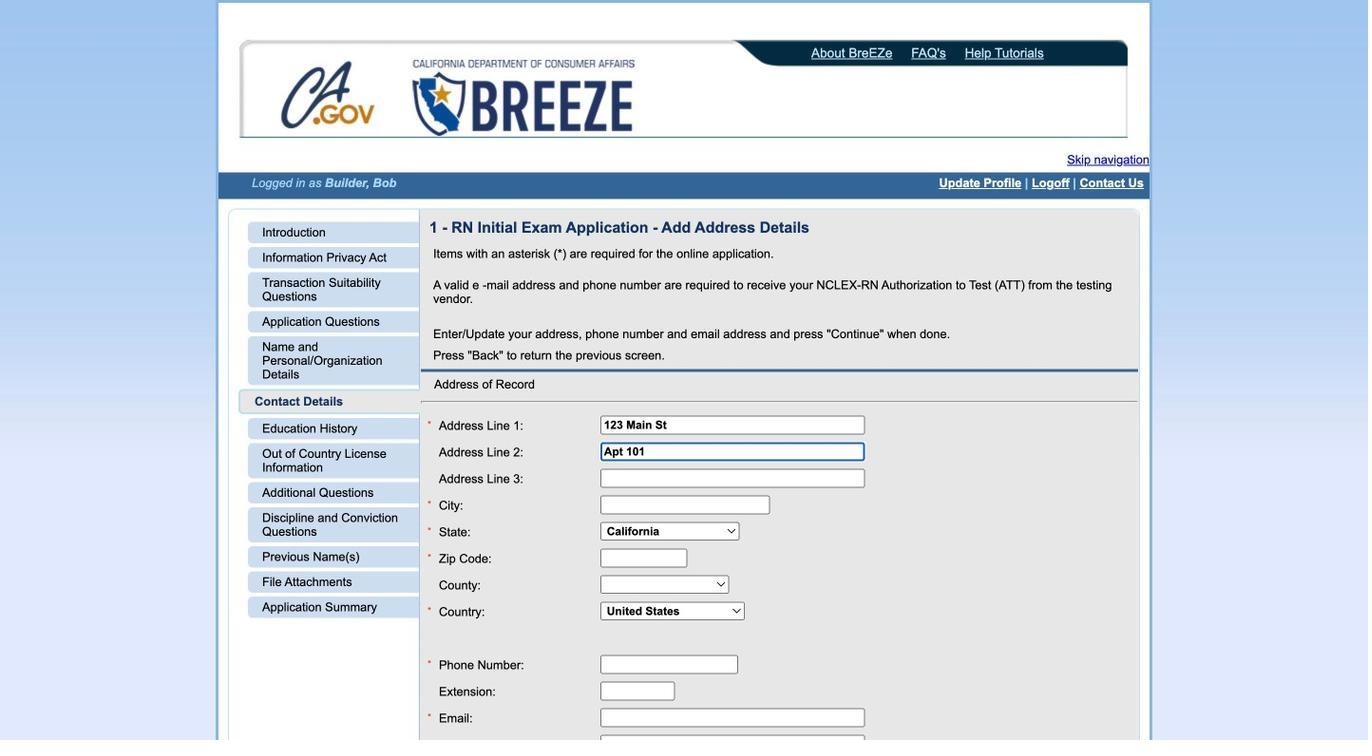 Task type: locate. For each thing, give the bounding box(es) containing it.
None text field
[[601, 416, 865, 435], [601, 442, 865, 461], [601, 469, 865, 488], [601, 655, 738, 674], [601, 708, 865, 727], [601, 735, 865, 741], [601, 416, 865, 435], [601, 442, 865, 461], [601, 469, 865, 488], [601, 655, 738, 674], [601, 708, 865, 727], [601, 735, 865, 741]]

None text field
[[601, 496, 770, 515], [601, 549, 688, 568], [601, 682, 675, 701], [601, 496, 770, 515], [601, 549, 688, 568], [601, 682, 675, 701]]

ca.gov image
[[280, 60, 377, 134]]



Task type: vqa. For each thing, say whether or not it's contained in the screenshot.
Submit
no



Task type: describe. For each thing, give the bounding box(es) containing it.
state of california breeze image
[[409, 60, 639, 136]]



